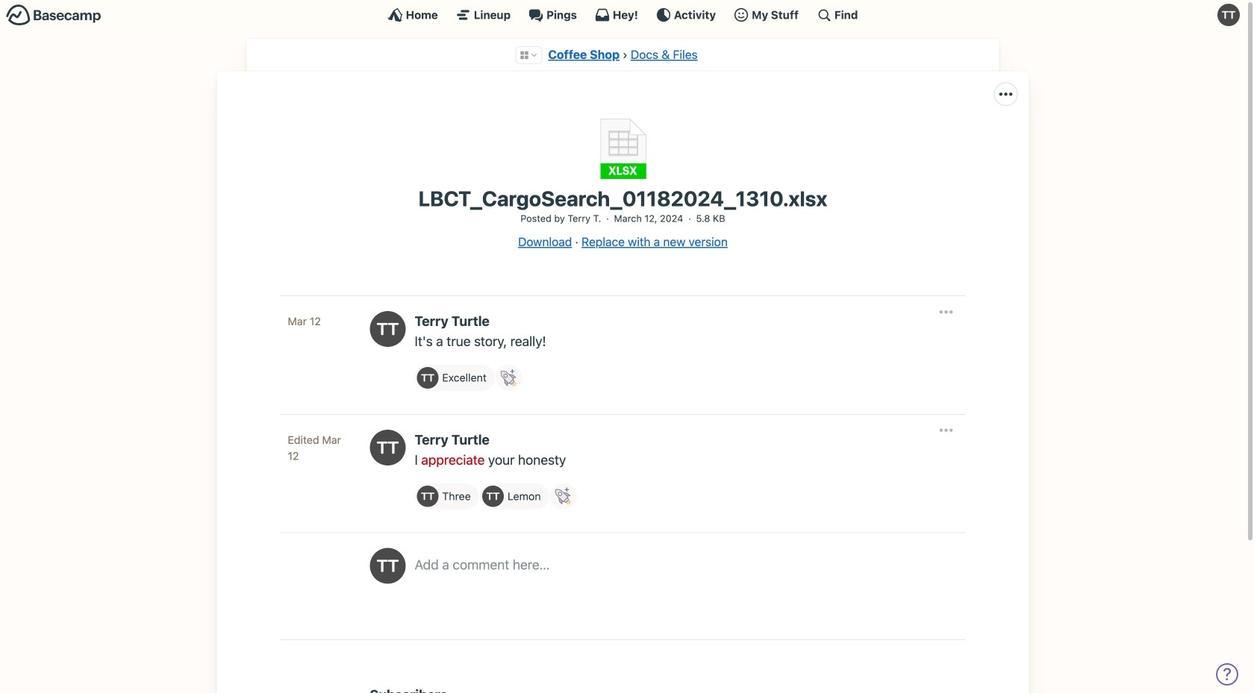 Task type: describe. For each thing, give the bounding box(es) containing it.
keyboard shortcut: ⌘ + / image
[[817, 7, 832, 22]]

0 vertical spatial terry turtle image
[[370, 312, 406, 347]]

terry turtle image inside terry t. boosted the comment with 'excellent' element
[[417, 368, 439, 389]]

terry turtle image inside terry t. boosted the comment with 'lemon' element
[[483, 486, 504, 508]]

mar 12 element for the 'terry t. boosted the comment with 'three'' element
[[288, 434, 341, 463]]

terry t. boosted the comment with 'lemon' element
[[480, 484, 549, 510]]

2 vertical spatial terry turtle image
[[370, 549, 406, 584]]

march 12, 2024 element
[[614, 213, 684, 224]]

terry turtle image inside the 'terry t. boosted the comment with 'three'' element
[[417, 486, 439, 508]]

switch accounts image
[[6, 4, 102, 27]]



Task type: locate. For each thing, give the bounding box(es) containing it.
terry t. boosted the comment with 'three' element
[[415, 484, 479, 510]]

2 mar 12 element from the top
[[288, 434, 341, 463]]

1 mar 12 element from the top
[[288, 315, 321, 328]]

terry turtle image
[[1218, 4, 1240, 26], [417, 368, 439, 389], [370, 430, 406, 466], [417, 486, 439, 508]]

mar 12 element for terry t. boosted the comment with 'excellent' element
[[288, 315, 321, 328]]

0 vertical spatial mar 12 element
[[288, 315, 321, 328]]

terry turtle image
[[370, 312, 406, 347], [483, 486, 504, 508], [370, 549, 406, 584]]

terry t. boosted the comment with 'excellent' element
[[415, 365, 495, 391]]

main element
[[0, 0, 1246, 29]]

1 vertical spatial mar 12 element
[[288, 434, 341, 463]]

1 vertical spatial terry turtle image
[[483, 486, 504, 508]]

mar 12 element
[[288, 315, 321, 328], [288, 434, 341, 463]]



Task type: vqa. For each thing, say whether or not it's contained in the screenshot.
Terry Turtle icon inside Terry T. Boosted The Comment With 'Three' element
yes



